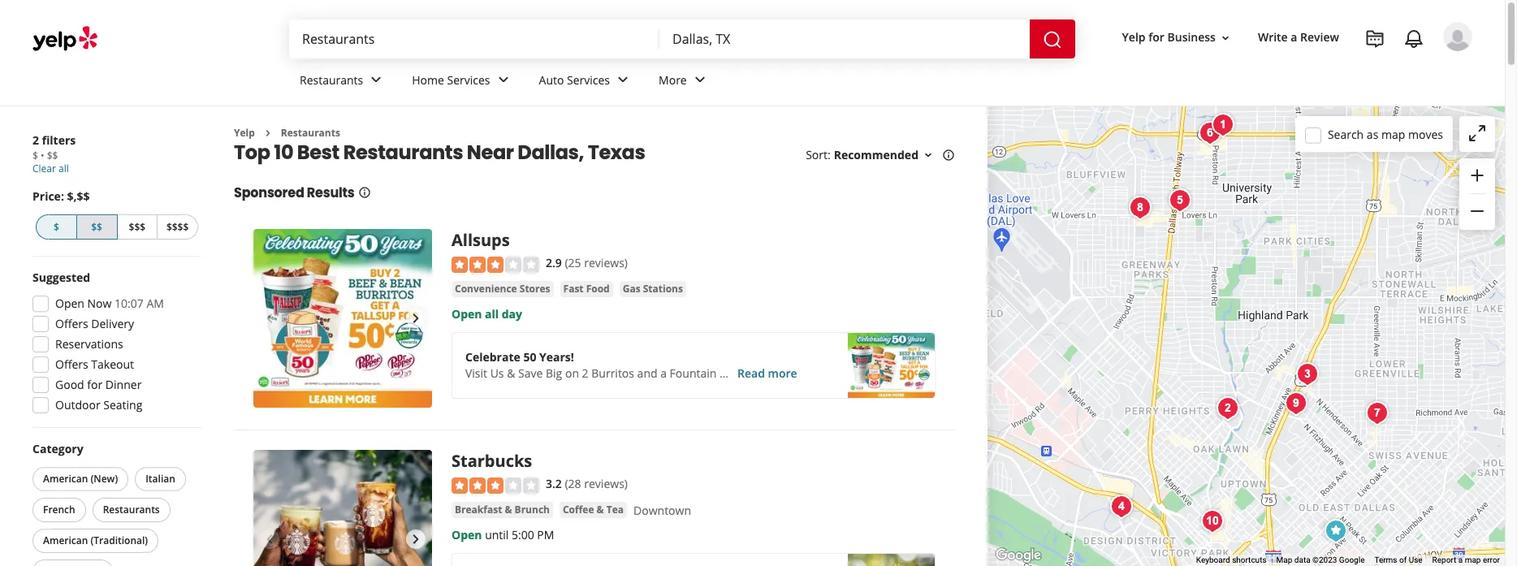 Task type: vqa. For each thing, say whether or not it's contained in the screenshot.
the right $
yes



Task type: locate. For each thing, give the bounding box(es) containing it.
of
[[1400, 556, 1408, 565]]

1 24 chevron down v2 image from the left
[[367, 70, 386, 90]]

24 chevron down v2 image for home services
[[494, 70, 513, 90]]

suggested
[[33, 270, 90, 285]]

terms
[[1375, 556, 1398, 565]]

0 vertical spatial for
[[1149, 30, 1165, 45]]

american down french button
[[43, 534, 88, 548]]

restaurants link up best
[[287, 59, 399, 106]]

2 right on at left
[[582, 366, 589, 381]]

convenience stores button
[[452, 281, 554, 297]]

sponsored
[[234, 184, 304, 203]]

for
[[1149, 30, 1165, 45], [87, 377, 103, 392]]

near
[[467, 139, 514, 166]]

big
[[546, 366, 563, 381]]

open for open until 5:00 pm
[[452, 527, 482, 543]]

stores
[[520, 282, 551, 296]]

reviews) up the food
[[584, 255, 628, 271]]

None search field
[[289, 20, 1079, 59]]

celebrate 50 years!
[[466, 349, 574, 365]]

1 slideshow element from the top
[[254, 229, 432, 408]]

convenience stores link
[[452, 281, 554, 297]]

0 horizontal spatial 2
[[33, 132, 39, 148]]

write a review link
[[1252, 23, 1346, 52]]

report a map error link
[[1433, 556, 1501, 565]]

2 american from the top
[[43, 534, 88, 548]]

0 vertical spatial offers
[[55, 316, 88, 332]]

0 vertical spatial 2
[[33, 132, 39, 148]]

16 chevron down v2 image inside recommended dropdown button
[[922, 149, 935, 162]]

all left day
[[485, 306, 499, 322]]

16 chevron down v2 image right business
[[1220, 31, 1233, 44]]

2 24 chevron down v2 image from the left
[[494, 70, 513, 90]]

gas stations link
[[620, 281, 687, 297]]

american (traditional) button
[[33, 529, 159, 553]]

restaurants up (traditional)
[[103, 503, 160, 517]]

& left brunch
[[505, 503, 512, 517]]

yelp left business
[[1123, 30, 1146, 45]]

starbucks
[[452, 451, 532, 472]]

group
[[1460, 158, 1496, 230], [28, 270, 202, 418]]

1 horizontal spatial map
[[1466, 556, 1482, 565]]

2 offers from the top
[[55, 357, 88, 372]]

clear all link
[[33, 162, 69, 176]]

$$ right "$" 'button'
[[91, 220, 102, 234]]

next image
[[406, 309, 426, 329]]

breakfast
[[455, 503, 502, 517]]

0 vertical spatial group
[[1460, 158, 1496, 230]]

visit us & save big on 2 burritos and a fountain drink!
[[466, 366, 752, 381]]

hudson house image
[[1164, 184, 1197, 217]]

more
[[768, 366, 798, 381]]

yelp
[[1123, 30, 1146, 45], [234, 126, 255, 140]]

1 horizontal spatial for
[[1149, 30, 1165, 45]]

downtown
[[634, 503, 692, 518]]

reviews) up the tea
[[584, 477, 628, 492]]

none field up business categories element
[[673, 30, 1017, 48]]

expand map image
[[1468, 123, 1488, 143]]

us
[[491, 366, 504, 381]]

2 slideshow element from the top
[[254, 451, 432, 566]]

(traditional)
[[91, 534, 148, 548]]

yelp for business button
[[1116, 23, 1239, 52]]

1 vertical spatial 16 chevron down v2 image
[[922, 149, 935, 162]]

1 vertical spatial offers
[[55, 357, 88, 372]]

24 chevron down v2 image
[[367, 70, 386, 90], [494, 70, 513, 90], [690, 70, 710, 90]]

read
[[738, 366, 765, 381]]

open down convenience
[[452, 306, 482, 322]]

0 vertical spatial reviews)
[[584, 255, 628, 271]]

16 info v2 image
[[943, 149, 956, 162]]

0 vertical spatial a
[[1291, 30, 1298, 45]]

(28
[[565, 477, 582, 492]]

$ down price: $,$$
[[54, 220, 59, 234]]

1 horizontal spatial a
[[1291, 30, 1298, 45]]

for left business
[[1149, 30, 1165, 45]]

2 none field from the left
[[673, 30, 1017, 48]]

il bracco image
[[1207, 109, 1240, 141]]

0 vertical spatial slideshow element
[[254, 229, 432, 408]]

•
[[41, 149, 44, 163]]

restaurants inside button
[[103, 503, 160, 517]]

24 chevron down v2 image left 'auto' on the top of page
[[494, 70, 513, 90]]

16 chevron down v2 image left 16 info v2 image
[[922, 149, 935, 162]]

offers takeout
[[55, 357, 134, 372]]

for inside group
[[87, 377, 103, 392]]

food
[[586, 282, 610, 296]]

for down offers takeout
[[87, 377, 103, 392]]

price: $,$$
[[33, 189, 90, 204]]

a right the report
[[1459, 556, 1464, 565]]

1 vertical spatial reviews)
[[584, 477, 628, 492]]

24 chevron down v2 image inside restaurants link
[[367, 70, 386, 90]]

2 services from the left
[[567, 72, 610, 87]]

business categories element
[[287, 59, 1473, 106]]

0 horizontal spatial 24 chevron down v2 image
[[367, 70, 386, 90]]

1 vertical spatial $$
[[91, 220, 102, 234]]

moves
[[1409, 126, 1444, 142]]

notifications image
[[1405, 29, 1424, 49]]

0 vertical spatial map
[[1382, 126, 1406, 142]]

0 horizontal spatial $$
[[47, 149, 58, 163]]

services right home
[[447, 72, 490, 87]]

16 chevron down v2 image
[[1220, 31, 1233, 44], [922, 149, 935, 162]]

0 horizontal spatial 16 chevron down v2 image
[[922, 149, 935, 162]]

best
[[297, 139, 340, 166]]

2.9
[[546, 255, 562, 271]]

1 horizontal spatial services
[[567, 72, 610, 87]]

2 left filters on the top of the page
[[33, 132, 39, 148]]

& inside button
[[505, 503, 512, 517]]

next image
[[406, 530, 426, 550]]

0 vertical spatial $
[[33, 149, 38, 163]]

1 vertical spatial a
[[661, 366, 667, 381]]

home
[[412, 72, 444, 87]]

results
[[307, 184, 355, 203]]

restaurants up 16 info v2 icon
[[343, 139, 463, 166]]

dinner
[[106, 377, 142, 392]]

map for moves
[[1382, 126, 1406, 142]]

16 chevron right v2 image
[[262, 127, 275, 140]]

2 reviews) from the top
[[584, 477, 628, 492]]

sort:
[[806, 147, 831, 163]]

$
[[33, 149, 38, 163], [54, 220, 59, 234]]

24 chevron down v2 image left home
[[367, 70, 386, 90]]

gas stations button
[[620, 281, 687, 297]]

3 24 chevron down v2 image from the left
[[690, 70, 710, 90]]

restaurants link right 16 chevron right v2 icon
[[281, 126, 340, 140]]

brad k. image
[[1444, 22, 1473, 51]]

1 horizontal spatial none field
[[673, 30, 1017, 48]]

restaurants button
[[92, 498, 170, 522]]

a for report
[[1459, 556, 1464, 565]]

slideshow element for allsups
[[254, 229, 432, 408]]

0 horizontal spatial services
[[447, 72, 490, 87]]

2 vertical spatial a
[[1459, 556, 1464, 565]]

open down suggested on the left of the page
[[55, 296, 84, 311]]

24 chevron down v2 image inside more link
[[690, 70, 710, 90]]

& for coffee
[[597, 503, 604, 517]]

american down category in the left of the page
[[43, 472, 88, 486]]

offers up reservations
[[55, 316, 88, 332]]

1 vertical spatial american
[[43, 534, 88, 548]]

0 vertical spatial 16 chevron down v2 image
[[1220, 31, 1233, 44]]

0 horizontal spatial a
[[661, 366, 667, 381]]

sixty vines image
[[1197, 505, 1229, 538]]

0 vertical spatial american
[[43, 472, 88, 486]]

1 horizontal spatial 24 chevron down v2 image
[[494, 70, 513, 90]]

1 none field from the left
[[302, 30, 647, 48]]

24 chevron down v2 image right more
[[690, 70, 710, 90]]

services left 24 chevron down v2 icon
[[567, 72, 610, 87]]

1 vertical spatial 2
[[582, 366, 589, 381]]

restaurants
[[300, 72, 363, 87], [281, 126, 340, 140], [343, 139, 463, 166], [103, 503, 160, 517]]

1 horizontal spatial $
[[54, 220, 59, 234]]

& inside button
[[597, 503, 604, 517]]

1 vertical spatial yelp
[[234, 126, 255, 140]]

0 horizontal spatial map
[[1382, 126, 1406, 142]]

map left error
[[1466, 556, 1482, 565]]

1 offers from the top
[[55, 316, 88, 332]]

$ left •
[[33, 149, 38, 163]]

a right write
[[1291, 30, 1298, 45]]

offers for offers delivery
[[55, 316, 88, 332]]

24 chevron down v2 image for restaurants
[[367, 70, 386, 90]]

1 vertical spatial $
[[54, 220, 59, 234]]

top
[[234, 139, 270, 166]]

2 horizontal spatial 24 chevron down v2 image
[[690, 70, 710, 90]]

french
[[43, 503, 75, 517]]

the porch image
[[1292, 358, 1324, 391]]

years!
[[540, 349, 574, 365]]

previous image
[[260, 309, 280, 329]]

map right as on the right of page
[[1382, 126, 1406, 142]]

reviews) for allsups
[[584, 255, 628, 271]]

american for american (traditional)
[[43, 534, 88, 548]]

1 vertical spatial slideshow element
[[254, 451, 432, 566]]

0 vertical spatial yelp
[[1123, 30, 1146, 45]]

coffee & tea button
[[560, 502, 627, 518]]

1 horizontal spatial all
[[485, 306, 499, 322]]

0 horizontal spatial $
[[33, 149, 38, 163]]

open inside group
[[55, 296, 84, 311]]

2 inside 2 filters $ • $$ clear all
[[33, 132, 39, 148]]

price:
[[33, 189, 64, 204]]

yelp left 16 chevron right v2 icon
[[234, 126, 255, 140]]

starbucks link
[[452, 451, 532, 472]]

24 chevron down v2 image inside home services link
[[494, 70, 513, 90]]

american (traditional)
[[43, 534, 148, 548]]

1 horizontal spatial 16 chevron down v2 image
[[1220, 31, 1233, 44]]

slideshow element
[[254, 229, 432, 408], [254, 451, 432, 566]]

top 10 best restaurants near dallas, texas
[[234, 139, 646, 166]]

open
[[55, 296, 84, 311], [452, 306, 482, 322], [452, 527, 482, 543]]

a right 'and'
[[661, 366, 667, 381]]

0 vertical spatial $$
[[47, 149, 58, 163]]

report a map error
[[1433, 556, 1501, 565]]

0 horizontal spatial for
[[87, 377, 103, 392]]

$$$
[[129, 220, 146, 234]]

restaurants up best
[[300, 72, 363, 87]]

1 reviews) from the top
[[584, 255, 628, 271]]

coffee & tea link
[[560, 502, 627, 518]]

clear
[[33, 162, 56, 176]]

italian
[[146, 472, 175, 486]]

for inside button
[[1149, 30, 1165, 45]]

offers up good
[[55, 357, 88, 372]]

recommended button
[[834, 147, 935, 163]]

restaurants link
[[287, 59, 399, 106], [281, 126, 340, 140]]

none field up home services link
[[302, 30, 647, 48]]

1 vertical spatial for
[[87, 377, 103, 392]]

reviews)
[[584, 255, 628, 271], [584, 477, 628, 492]]

1 horizontal spatial yelp
[[1123, 30, 1146, 45]]

yelp inside yelp for business button
[[1123, 30, 1146, 45]]

all right clear
[[59, 162, 69, 176]]

auto
[[539, 72, 564, 87]]

1 services from the left
[[447, 72, 490, 87]]

0 horizontal spatial all
[[59, 162, 69, 176]]

drink!
[[720, 366, 752, 381]]

a inside write a review link
[[1291, 30, 1298, 45]]

$ inside 2 filters $ • $$ clear all
[[33, 149, 38, 163]]

business
[[1168, 30, 1216, 45]]

16 chevron down v2 image inside yelp for business button
[[1220, 31, 1233, 44]]

yelp link
[[234, 126, 255, 140]]

offers
[[55, 316, 88, 332], [55, 357, 88, 372]]

open for open now 10:07 am
[[55, 296, 84, 311]]

map data ©2023 google
[[1277, 556, 1366, 565]]

©2023
[[1313, 556, 1338, 565]]

recommended
[[834, 147, 919, 163]]

search as map moves
[[1329, 126, 1444, 142]]

1 american from the top
[[43, 472, 88, 486]]

2 horizontal spatial a
[[1459, 556, 1464, 565]]

dallas,
[[518, 139, 584, 166]]

$$ right •
[[47, 149, 58, 163]]

group containing suggested
[[28, 270, 202, 418]]

10
[[274, 139, 293, 166]]

category
[[33, 441, 83, 457]]

& left the tea
[[597, 503, 604, 517]]

italian button
[[135, 467, 186, 492]]

zoom out image
[[1468, 202, 1488, 221]]

1 horizontal spatial 2
[[582, 366, 589, 381]]

0 horizontal spatial none field
[[302, 30, 647, 48]]

convenience
[[455, 282, 517, 296]]

yelp for yelp for business
[[1123, 30, 1146, 45]]

more link
[[646, 59, 723, 106]]

0 vertical spatial all
[[59, 162, 69, 176]]

1 horizontal spatial $$
[[91, 220, 102, 234]]

0 horizontal spatial yelp
[[234, 126, 255, 140]]

None field
[[302, 30, 647, 48], [673, 30, 1017, 48]]

keyboard shortcuts
[[1197, 556, 1267, 565]]

category group
[[29, 441, 202, 566]]

open down breakfast in the bottom of the page
[[452, 527, 482, 543]]

1 vertical spatial group
[[28, 270, 202, 418]]

24 chevron down v2 image for more
[[690, 70, 710, 90]]

schlotzsky's image
[[1320, 515, 1353, 548]]

0 horizontal spatial group
[[28, 270, 202, 418]]

1 vertical spatial map
[[1466, 556, 1482, 565]]

1 vertical spatial restaurants link
[[281, 126, 340, 140]]



Task type: describe. For each thing, give the bounding box(es) containing it.
projects image
[[1366, 29, 1385, 49]]

allsups image
[[254, 229, 432, 408]]

for for business
[[1149, 30, 1165, 45]]

5:00
[[512, 527, 534, 543]]

gas stations
[[623, 282, 683, 296]]

open all day
[[452, 306, 523, 322]]

none field near
[[673, 30, 1017, 48]]

1 horizontal spatial group
[[1460, 158, 1496, 230]]

convenience stores
[[455, 282, 551, 296]]

3.2 star rating image
[[452, 478, 540, 494]]

reservations
[[55, 336, 123, 352]]

search
[[1329, 126, 1365, 142]]

all inside 2 filters $ • $$ clear all
[[59, 162, 69, 176]]

outdoor
[[55, 397, 100, 413]]

zoom in image
[[1468, 166, 1488, 185]]

$$$$
[[167, 220, 189, 234]]

$ button
[[36, 215, 77, 240]]

texas
[[588, 139, 646, 166]]

write
[[1259, 30, 1289, 45]]

rodeo goat image
[[1106, 491, 1138, 523]]

coffee & tea
[[563, 503, 624, 517]]

mister o1 dallas image
[[1212, 392, 1244, 425]]

$$ inside $$ button
[[91, 220, 102, 234]]

fast food button
[[560, 281, 613, 297]]

hungry belly image
[[1280, 388, 1313, 420]]

fountain
[[670, 366, 717, 381]]

auto services link
[[526, 59, 646, 106]]

malai kitchen image
[[1194, 117, 1227, 150]]

save
[[518, 366, 543, 381]]

breakfast & brunch link
[[452, 502, 553, 518]]

2.9 star rating image
[[452, 257, 540, 273]]

services for auto services
[[567, 72, 610, 87]]

shortcuts
[[1233, 556, 1267, 565]]

map region
[[973, 55, 1518, 566]]

hide image
[[1362, 397, 1394, 430]]

report
[[1433, 556, 1457, 565]]

none field "find"
[[302, 30, 647, 48]]

user actions element
[[1110, 20, 1496, 120]]

restaurants inside business categories element
[[300, 72, 363, 87]]

3.2 (28 reviews)
[[546, 477, 628, 492]]

rise soufflé - dallas image
[[1124, 192, 1157, 224]]

delivery
[[91, 316, 134, 332]]

google
[[1340, 556, 1366, 565]]

stations
[[643, 282, 683, 296]]

price: $,$$ group
[[33, 189, 202, 243]]

services for home services
[[447, 72, 490, 87]]

$$ inside 2 filters $ • $$ clear all
[[47, 149, 58, 163]]

allsups link
[[452, 229, 510, 251]]

terms of use
[[1375, 556, 1423, 565]]

fast food link
[[560, 281, 613, 297]]

offers delivery
[[55, 316, 134, 332]]

read more
[[738, 366, 798, 381]]

keyboard
[[1197, 556, 1231, 565]]

american for american (new)
[[43, 472, 88, 486]]

yelp for business
[[1123, 30, 1216, 45]]

on
[[566, 366, 579, 381]]

16 info v2 image
[[358, 186, 371, 199]]

& right us
[[507, 366, 516, 381]]

visit
[[466, 366, 488, 381]]

american (new) button
[[33, 467, 129, 492]]

takeout
[[91, 357, 134, 372]]

until
[[485, 527, 509, 543]]

now
[[87, 296, 112, 311]]

slideshow element for starbucks
[[254, 451, 432, 566]]

50
[[524, 349, 537, 365]]

1 vertical spatial all
[[485, 306, 499, 322]]

(25
[[565, 255, 582, 271]]

search image
[[1043, 30, 1063, 49]]

yelp for yelp link
[[234, 126, 255, 140]]

16 chevron down v2 image for recommended
[[922, 149, 935, 162]]

filters
[[42, 132, 76, 148]]

(new)
[[91, 472, 118, 486]]

Find text field
[[302, 30, 647, 48]]

gas
[[623, 282, 641, 296]]

starbucks image
[[254, 451, 432, 566]]

am
[[147, 296, 164, 311]]

auto services
[[539, 72, 610, 87]]

10:07
[[115, 296, 144, 311]]

good for dinner
[[55, 377, 142, 392]]

a for write
[[1291, 30, 1298, 45]]

coffee
[[563, 503, 594, 517]]

sponsored results
[[234, 184, 355, 203]]

open now 10:07 am
[[55, 296, 164, 311]]

and
[[638, 366, 658, 381]]

more
[[659, 72, 687, 87]]

open until 5:00 pm
[[452, 527, 555, 543]]

0 vertical spatial restaurants link
[[287, 59, 399, 106]]

keyboard shortcuts button
[[1197, 555, 1267, 566]]

previous image
[[260, 530, 280, 550]]

use
[[1410, 556, 1423, 565]]

$ inside 'button'
[[54, 220, 59, 234]]

restaurants right 16 chevron right v2 icon
[[281, 126, 340, 140]]

for for dinner
[[87, 377, 103, 392]]

data
[[1295, 556, 1311, 565]]

& for breakfast
[[505, 503, 512, 517]]

terms of use link
[[1375, 556, 1423, 565]]

$$$ button
[[117, 215, 157, 240]]

24 chevron down v2 image
[[614, 70, 633, 90]]

home services link
[[399, 59, 526, 106]]

review
[[1301, 30, 1340, 45]]

16 chevron down v2 image for yelp for business
[[1220, 31, 1233, 44]]

Near text field
[[673, 30, 1017, 48]]

reviews) for starbucks
[[584, 477, 628, 492]]

open for open all day
[[452, 306, 482, 322]]

offers for offers takeout
[[55, 357, 88, 372]]

fast food
[[564, 282, 610, 296]]

brunch
[[515, 503, 550, 517]]

map for error
[[1466, 556, 1482, 565]]

$$ button
[[77, 215, 117, 240]]

tea
[[607, 503, 624, 517]]

google image
[[992, 545, 1046, 566]]



